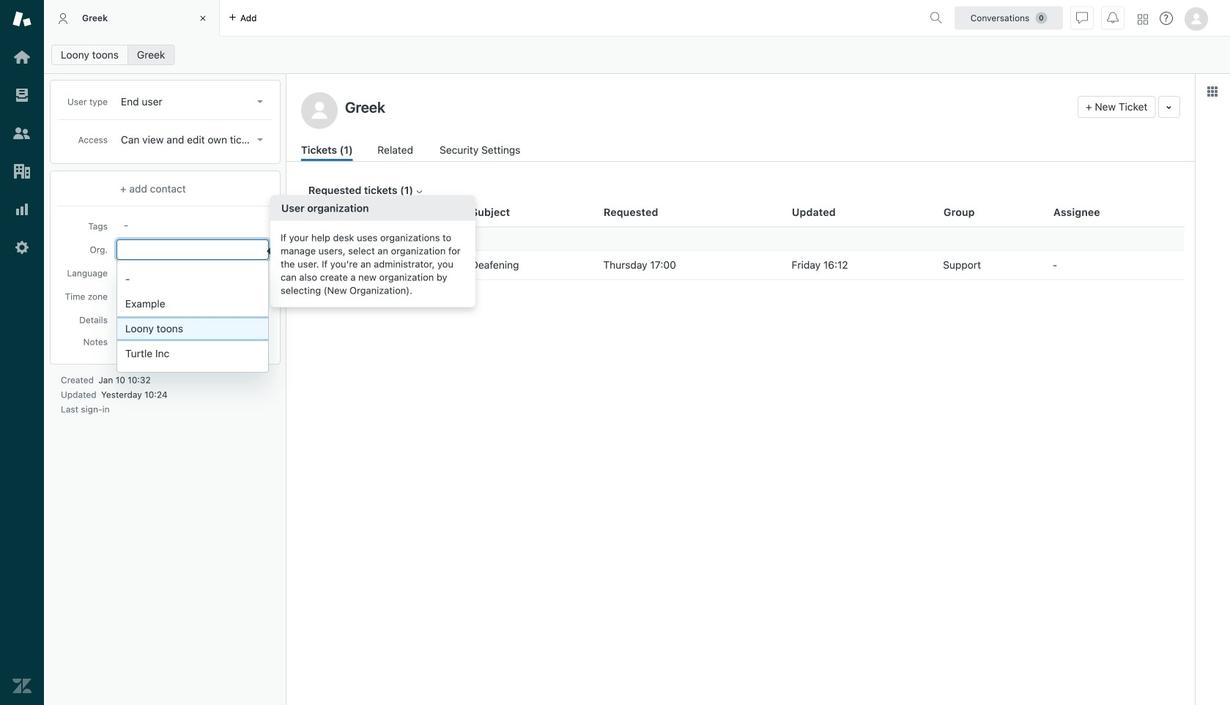 Task type: vqa. For each thing, say whether or not it's contained in the screenshot.
Add user notes text field
no



Task type: describe. For each thing, give the bounding box(es) containing it.
button displays agent's chat status as invisible. image
[[1077, 12, 1088, 24]]

zendesk products image
[[1138, 14, 1148, 25]]

close image
[[196, 11, 210, 26]]

organizations image
[[12, 162, 32, 181]]

apps image
[[1207, 86, 1219, 97]]

reporting image
[[12, 200, 32, 219]]

tabs tab list
[[44, 0, 924, 37]]

notifications image
[[1107, 12, 1119, 24]]

get started image
[[12, 48, 32, 67]]

3 arrow down image from the top
[[257, 295, 263, 298]]

zendesk image
[[12, 677, 32, 696]]

secondary element
[[44, 40, 1231, 70]]

main element
[[0, 0, 44, 706]]

customers image
[[12, 124, 32, 143]]

- field
[[118, 217, 269, 233]]



Task type: locate. For each thing, give the bounding box(es) containing it.
arrow down image
[[257, 139, 263, 141]]

2 arrow down image from the top
[[257, 272, 263, 275]]

2 vertical spatial arrow down image
[[257, 295, 263, 298]]

zendesk support image
[[12, 10, 32, 29]]

grid
[[287, 198, 1195, 706]]

Select All Tickets checkbox
[[309, 208, 318, 217]]

admin image
[[12, 238, 32, 257]]

views image
[[12, 86, 32, 105]]

get help image
[[1160, 12, 1173, 25]]

None text field
[[341, 96, 1072, 118]]

menu
[[117, 261, 268, 372]]

tab
[[44, 0, 220, 37]]

1 arrow down image from the top
[[257, 100, 263, 103]]

0 vertical spatial arrow down image
[[257, 100, 263, 103]]

None checkbox
[[309, 261, 318, 270]]

None field
[[117, 240, 269, 260]]

arrow down image
[[257, 100, 263, 103], [257, 272, 263, 275], [257, 295, 263, 298]]

1 vertical spatial arrow down image
[[257, 272, 263, 275]]



